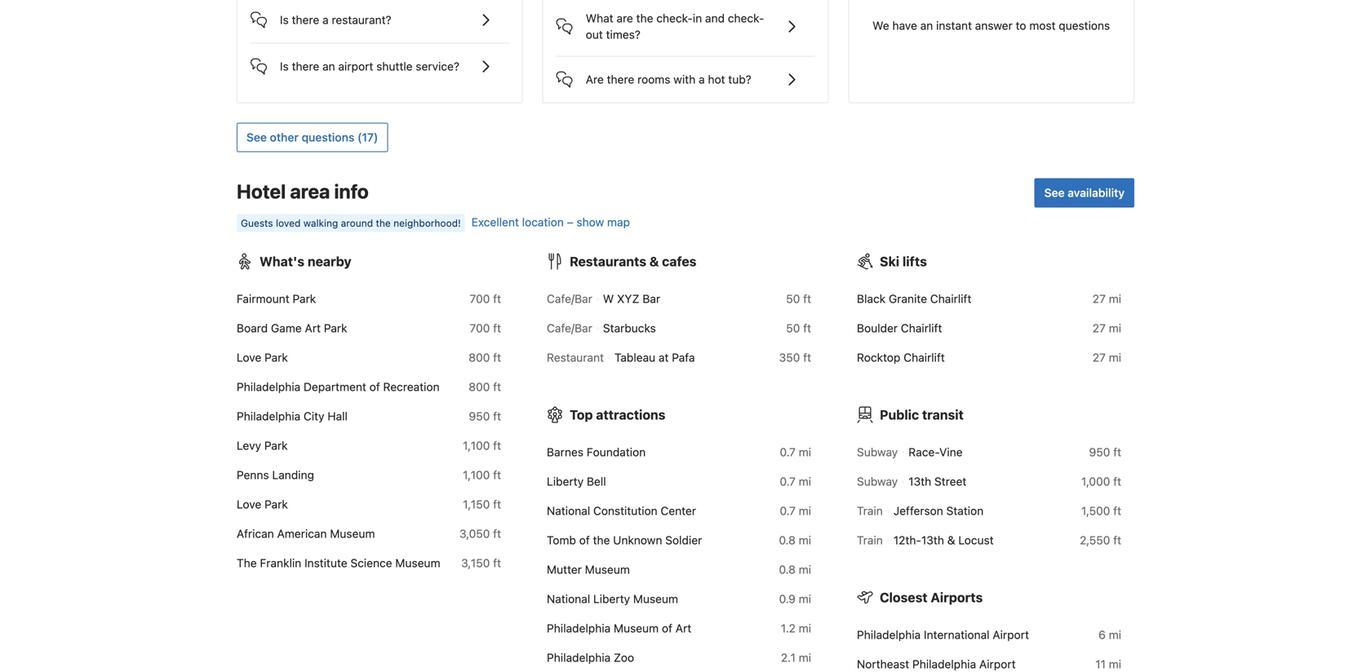 Task type: locate. For each thing, give the bounding box(es) containing it.
0 vertical spatial chairlift
[[930, 292, 972, 306]]

1 horizontal spatial questions
[[1059, 19, 1110, 32]]

airports
[[931, 590, 983, 606]]

0.7
[[780, 446, 796, 459], [780, 475, 796, 488], [780, 504, 796, 518]]

2 vertical spatial of
[[662, 622, 673, 635]]

philadelphia up the northeast
[[857, 628, 921, 642]]

0 vertical spatial 800 ft
[[469, 351, 501, 364]]

times?
[[606, 28, 641, 41]]

park for 700 ft
[[293, 292, 316, 306]]

w xyz bar
[[603, 292, 660, 306]]

50
[[786, 292, 800, 306], [786, 322, 800, 335]]

mi for northeast philadelphia airport
[[1109, 658, 1121, 671]]

0 vertical spatial is
[[280, 13, 289, 26]]

1 700 ft from the top
[[470, 292, 501, 306]]

loved
[[276, 217, 301, 229]]

hotel
[[237, 180, 286, 203]]

800 for philadelphia department of recreation
[[469, 380, 490, 394]]

0 vertical spatial 50 ft
[[786, 292, 811, 306]]

1 vertical spatial cafe/bar
[[547, 322, 592, 335]]

2 vertical spatial 0.7
[[780, 504, 796, 518]]

chairlift down boulder chairlift
[[904, 351, 945, 364]]

philadelphia for philadelphia zoo
[[547, 651, 611, 665]]

2.1 mi
[[781, 651, 811, 665]]

0 vertical spatial 0.8 mi
[[779, 534, 811, 547]]

1 50 from the top
[[786, 292, 800, 306]]

2 is from the top
[[280, 60, 289, 73]]

1 27 from the top
[[1093, 292, 1106, 306]]

of down "national liberty museum" on the left bottom
[[662, 622, 673, 635]]

1 vertical spatial 50 ft
[[786, 322, 811, 335]]

0 vertical spatial 0.8
[[779, 534, 796, 547]]

restaurant
[[547, 351, 604, 364]]

park for 800 ft
[[265, 351, 288, 364]]

1 horizontal spatial the
[[593, 534, 610, 547]]

950
[[469, 410, 490, 423], [1089, 446, 1110, 459]]

1 vertical spatial 700
[[470, 322, 490, 335]]

is down is there a restaurant?
[[280, 60, 289, 73]]

love park down board
[[237, 351, 288, 364]]

art right game
[[305, 322, 321, 335]]

1 vertical spatial subway
[[857, 475, 898, 488]]

0 vertical spatial art
[[305, 322, 321, 335]]

0 vertical spatial love
[[237, 351, 261, 364]]

mi for liberty bell
[[799, 475, 811, 488]]

subway for 13th street
[[857, 475, 898, 488]]

philadelphia international airport
[[857, 628, 1029, 642]]

1 vertical spatial the
[[376, 217, 391, 229]]

museum up the franklin institute science museum
[[330, 527, 375, 541]]

cafe/bar for starbucks
[[547, 322, 592, 335]]

1 horizontal spatial 950 ft
[[1089, 446, 1121, 459]]

2 cafe/bar from the top
[[547, 322, 592, 335]]

philadelphia
[[237, 380, 300, 394], [237, 410, 300, 423], [547, 622, 611, 635], [857, 628, 921, 642], [547, 651, 611, 665], [912, 658, 976, 671]]

see inside "button"
[[246, 131, 267, 144]]

mi for national constitution center
[[799, 504, 811, 518]]

there left restaurant?
[[292, 13, 319, 26]]

cafe/bar up "restaurant"
[[547, 322, 592, 335]]

1 horizontal spatial liberty
[[593, 592, 630, 606]]

1 vertical spatial 800 ft
[[469, 380, 501, 394]]

2 27 mi from the top
[[1093, 322, 1121, 335]]

0 vertical spatial subway
[[857, 446, 898, 459]]

the right the are
[[636, 11, 653, 25]]

philadelphia left zoo
[[547, 651, 611, 665]]

subway
[[857, 446, 898, 459], [857, 475, 898, 488]]

transit
[[922, 407, 964, 423]]

0 vertical spatial national
[[547, 504, 590, 518]]

1,100 for landing
[[463, 468, 490, 482]]

2 27 from the top
[[1093, 322, 1106, 335]]

0 horizontal spatial &
[[650, 254, 659, 269]]

1,000
[[1081, 475, 1110, 488]]

black granite chairlift
[[857, 292, 972, 306]]

0.7 mi for barnes foundation
[[780, 446, 811, 459]]

–
[[567, 215, 573, 229]]

see left "other"
[[246, 131, 267, 144]]

most
[[1029, 19, 1056, 32]]

1 vertical spatial 27
[[1093, 322, 1106, 335]]

black
[[857, 292, 886, 306]]

is left restaurant?
[[280, 13, 289, 26]]

50 for starbucks
[[786, 322, 800, 335]]

2 vertical spatial the
[[593, 534, 610, 547]]

airport for northeast philadelphia airport
[[979, 658, 1016, 671]]

mi for mutter museum
[[799, 563, 811, 577]]

an
[[920, 19, 933, 32], [322, 60, 335, 73]]

subway up the jefferson
[[857, 475, 898, 488]]

1,000 ft
[[1081, 475, 1121, 488]]

700 for fairmount park
[[470, 292, 490, 306]]

2 train from the top
[[857, 534, 883, 547]]

0 vertical spatial an
[[920, 19, 933, 32]]

an right have
[[920, 19, 933, 32]]

800 ft for love park
[[469, 351, 501, 364]]

a
[[322, 13, 329, 26], [699, 73, 705, 86]]

the inside what are the check-in and check- out times?
[[636, 11, 653, 25]]

cafe/bar left w
[[547, 292, 592, 306]]

train left 12th-
[[857, 534, 883, 547]]

national down the mutter
[[547, 592, 590, 606]]

park up board game art park
[[293, 292, 316, 306]]

1 vertical spatial love park
[[237, 498, 288, 511]]

1 vertical spatial 27 mi
[[1093, 322, 1121, 335]]

0 vertical spatial see
[[246, 131, 267, 144]]

1 vertical spatial a
[[699, 73, 705, 86]]

0 vertical spatial 950 ft
[[469, 410, 501, 423]]

27 mi for boulder chairlift
[[1093, 322, 1121, 335]]

1 horizontal spatial check-
[[728, 11, 764, 25]]

chairlift right granite
[[930, 292, 972, 306]]

there for rooms
[[607, 73, 634, 86]]

subway down 'public'
[[857, 446, 898, 459]]

have
[[893, 19, 917, 32]]

are there rooms with a hot tub?
[[586, 73, 752, 86]]

1 vertical spatial liberty
[[593, 592, 630, 606]]

love down penns
[[237, 498, 261, 511]]

6
[[1099, 628, 1106, 642]]

0 vertical spatial cafe/bar
[[547, 292, 592, 306]]

1 horizontal spatial see
[[1044, 186, 1065, 199]]

philadelphia for philadelphia international airport
[[857, 628, 921, 642]]

is there an airport shuttle service?
[[280, 60, 459, 73]]

national up tomb
[[547, 504, 590, 518]]

0 vertical spatial 1,100
[[463, 439, 490, 453]]

1 vertical spatial 50
[[786, 322, 800, 335]]

see
[[246, 131, 267, 144], [1044, 186, 1065, 199]]

bell
[[587, 475, 606, 488]]

0 vertical spatial 700 ft
[[470, 292, 501, 306]]

2 50 from the top
[[786, 322, 800, 335]]

1 0.8 from the top
[[779, 534, 796, 547]]

12th-
[[894, 534, 921, 547]]

2 vertical spatial 0.7 mi
[[780, 504, 811, 518]]

0 horizontal spatial of
[[369, 380, 380, 394]]

1 vertical spatial national
[[547, 592, 590, 606]]

see left 'availability'
[[1044, 186, 1065, 199]]

1 0.8 mi from the top
[[779, 534, 811, 547]]

what are the check-in and check- out times? button
[[556, 0, 815, 43]]

there left "airport"
[[292, 60, 319, 73]]

museum up zoo
[[614, 622, 659, 635]]

we have an instant answer to most questions
[[873, 19, 1110, 32]]

public
[[880, 407, 919, 423]]

the up mutter museum
[[593, 534, 610, 547]]

landing
[[272, 468, 314, 482]]

2 1,100 from the top
[[463, 468, 490, 482]]

2 1,100 ft from the top
[[463, 468, 501, 482]]

1 is from the top
[[280, 13, 289, 26]]

0 horizontal spatial liberty
[[547, 475, 584, 488]]

1 vertical spatial 0.7 mi
[[780, 475, 811, 488]]

2 700 ft from the top
[[470, 322, 501, 335]]

13th up the jefferson
[[909, 475, 931, 488]]

the
[[237, 557, 257, 570]]

2 vertical spatial chairlift
[[904, 351, 945, 364]]

1,150 ft
[[463, 498, 501, 511]]

1 vertical spatial 800
[[469, 380, 490, 394]]

philadelphia up philadelphia city hall
[[237, 380, 300, 394]]

1 27 mi from the top
[[1093, 292, 1121, 306]]

0 vertical spatial 27
[[1093, 292, 1106, 306]]

mi for philadelphia museum of art
[[799, 622, 811, 635]]

soldier
[[665, 534, 702, 547]]

a left restaurant?
[[322, 13, 329, 26]]

liberty down barnes
[[547, 475, 584, 488]]

city
[[304, 410, 324, 423]]

2 national from the top
[[547, 592, 590, 606]]

2 800 ft from the top
[[469, 380, 501, 394]]

station
[[946, 504, 984, 518]]

liberty
[[547, 475, 584, 488], [593, 592, 630, 606]]

1 vertical spatial 700 ft
[[470, 322, 501, 335]]

1 vertical spatial is
[[280, 60, 289, 73]]

2 0.8 from the top
[[779, 563, 796, 577]]

department
[[304, 380, 366, 394]]

3 27 from the top
[[1093, 351, 1106, 364]]

w
[[603, 292, 614, 306]]

bar
[[643, 292, 660, 306]]

park down game
[[265, 351, 288, 364]]

2 horizontal spatial the
[[636, 11, 653, 25]]

park right the levy on the left
[[264, 439, 288, 453]]

ski
[[880, 254, 900, 269]]

airport
[[993, 628, 1029, 642], [979, 658, 1016, 671]]

1 vertical spatial see
[[1044, 186, 1065, 199]]

is there a restaurant?
[[280, 13, 391, 26]]

0 vertical spatial 0.7
[[780, 446, 796, 459]]

1 vertical spatial 1,100 ft
[[463, 468, 501, 482]]

1 800 ft from the top
[[469, 351, 501, 364]]

northeast
[[857, 658, 909, 671]]

1 horizontal spatial 950
[[1089, 446, 1110, 459]]

cafe/bar
[[547, 292, 592, 306], [547, 322, 592, 335]]

2 50 ft from the top
[[786, 322, 811, 335]]

there for a
[[292, 13, 319, 26]]

2 700 from the top
[[470, 322, 490, 335]]

neighborhood!
[[394, 217, 461, 229]]

museum up the "philadelphia museum of art"
[[633, 592, 678, 606]]

a left hot
[[699, 73, 705, 86]]

mutter museum
[[547, 563, 630, 577]]

1 vertical spatial 950
[[1089, 446, 1110, 459]]

check- left the and
[[656, 11, 693, 25]]

700 ft
[[470, 292, 501, 306], [470, 322, 501, 335]]

1 cafe/bar from the top
[[547, 292, 592, 306]]

excellent
[[472, 215, 519, 229]]

questions right most
[[1059, 19, 1110, 32]]

an inside button
[[322, 60, 335, 73]]

1 1,100 from the top
[[463, 439, 490, 453]]

1 800 from the top
[[469, 351, 490, 364]]

chairlift for rocktop chairlift
[[904, 351, 945, 364]]

13th
[[909, 475, 931, 488], [921, 534, 944, 547]]

an for airport
[[322, 60, 335, 73]]

0 vertical spatial love park
[[237, 351, 288, 364]]

1 0.7 from the top
[[780, 446, 796, 459]]

1,100 ft for levy park
[[463, 439, 501, 453]]

0.8 mi for mutter museum
[[779, 563, 811, 577]]

love down board
[[237, 351, 261, 364]]

love park up the african
[[237, 498, 288, 511]]

2 horizontal spatial of
[[662, 622, 673, 635]]

park down penns landing
[[265, 498, 288, 511]]

0 vertical spatial 13th
[[909, 475, 931, 488]]

0 vertical spatial 0.7 mi
[[780, 446, 811, 459]]

are
[[617, 11, 633, 25]]

public transit
[[880, 407, 964, 423]]

service?
[[416, 60, 459, 73]]

philadelphia up levy park
[[237, 410, 300, 423]]

at
[[659, 351, 669, 364]]

1 50 ft from the top
[[786, 292, 811, 306]]

info
[[334, 180, 369, 203]]

50 for w xyz bar
[[786, 292, 800, 306]]

of left "recreation"
[[369, 380, 380, 394]]

0 vertical spatial 950
[[469, 410, 490, 423]]

2 0.7 from the top
[[780, 475, 796, 488]]

1 horizontal spatial a
[[699, 73, 705, 86]]

1 vertical spatial 0.8
[[779, 563, 796, 577]]

1 vertical spatial airport
[[979, 658, 1016, 671]]

2 0.7 mi from the top
[[780, 475, 811, 488]]

0 horizontal spatial a
[[322, 13, 329, 26]]

an left "airport"
[[322, 60, 335, 73]]

1 vertical spatial 1,100
[[463, 468, 490, 482]]

check- right the and
[[728, 11, 764, 25]]

nearby
[[308, 254, 352, 269]]

3 27 mi from the top
[[1093, 351, 1121, 364]]

13th down jefferson station
[[921, 534, 944, 547]]

chairlift down the black granite chairlift on the top right
[[901, 322, 942, 335]]

center
[[661, 504, 696, 518]]

street
[[935, 475, 967, 488]]

350 ft
[[779, 351, 811, 364]]

1 love park from the top
[[237, 351, 288, 364]]

2 subway from the top
[[857, 475, 898, 488]]

700 for board game art park
[[470, 322, 490, 335]]

1 train from the top
[[857, 504, 883, 518]]

0.9
[[779, 592, 796, 606]]

is for is there a restaurant?
[[280, 13, 289, 26]]

1 subway from the top
[[857, 446, 898, 459]]

1 horizontal spatial &
[[947, 534, 955, 547]]

1 vertical spatial 0.8 mi
[[779, 563, 811, 577]]

2 love from the top
[[237, 498, 261, 511]]

& left cafes on the top
[[650, 254, 659, 269]]

2 vertical spatial 27
[[1093, 351, 1106, 364]]

are there rooms with a hot tub? button
[[556, 57, 815, 89]]

there
[[292, 13, 319, 26], [292, 60, 319, 73], [607, 73, 634, 86]]

art down "national liberty museum" on the left bottom
[[676, 622, 692, 635]]

0 vertical spatial 700
[[470, 292, 490, 306]]

2 love park from the top
[[237, 498, 288, 511]]

1 love from the top
[[237, 351, 261, 364]]

train
[[857, 504, 883, 518], [857, 534, 883, 547]]

1.2 mi
[[781, 622, 811, 635]]

american
[[277, 527, 327, 541]]

1,150
[[463, 498, 490, 511]]

1 vertical spatial chairlift
[[901, 322, 942, 335]]

chairlift
[[930, 292, 972, 306], [901, 322, 942, 335], [904, 351, 945, 364]]

11 mi
[[1096, 658, 1121, 671]]

1 vertical spatial love
[[237, 498, 261, 511]]

lifts
[[903, 254, 927, 269]]

0 horizontal spatial questions
[[302, 131, 354, 144]]

0 vertical spatial 27 mi
[[1093, 292, 1121, 306]]

1 horizontal spatial of
[[579, 534, 590, 547]]

mi for barnes foundation
[[799, 446, 811, 459]]

penns landing
[[237, 468, 314, 482]]

0 horizontal spatial see
[[246, 131, 267, 144]]

art
[[305, 322, 321, 335], [676, 622, 692, 635]]

1,500
[[1081, 504, 1110, 518]]

1 0.7 mi from the top
[[780, 446, 811, 459]]

0 vertical spatial 1,100 ft
[[463, 439, 501, 453]]

0 vertical spatial a
[[322, 13, 329, 26]]

see inside button
[[1044, 186, 1065, 199]]

1 vertical spatial questions
[[302, 131, 354, 144]]

800 ft
[[469, 351, 501, 364], [469, 380, 501, 394]]

is for is there an airport shuttle service?
[[280, 60, 289, 73]]

0 vertical spatial train
[[857, 504, 883, 518]]

0 horizontal spatial 950 ft
[[469, 410, 501, 423]]

1 vertical spatial an
[[322, 60, 335, 73]]

mi for tomb of the unknown soldier
[[799, 534, 811, 547]]

0 horizontal spatial art
[[305, 322, 321, 335]]

philadelphia for philadelphia city hall
[[237, 410, 300, 423]]

airport down international
[[979, 658, 1016, 671]]

0 vertical spatial the
[[636, 11, 653, 25]]

50 ft for w xyz bar
[[786, 292, 811, 306]]

barnes
[[547, 446, 584, 459]]

1 700 from the top
[[470, 292, 490, 306]]

of
[[369, 380, 380, 394], [579, 534, 590, 547], [662, 622, 673, 635]]

0 vertical spatial questions
[[1059, 19, 1110, 32]]

& left locust
[[947, 534, 955, 547]]

the right around on the left top of page
[[376, 217, 391, 229]]

2 800 from the top
[[469, 380, 490, 394]]

3 0.7 mi from the top
[[780, 504, 811, 518]]

1.2
[[781, 622, 796, 635]]

of right tomb
[[579, 534, 590, 547]]

0 horizontal spatial an
[[322, 60, 335, 73]]

0.7 for liberty bell
[[780, 475, 796, 488]]

1 national from the top
[[547, 504, 590, 518]]

subway for race-vine
[[857, 446, 898, 459]]

1 1,100 ft from the top
[[463, 439, 501, 453]]

0 vertical spatial 800
[[469, 351, 490, 364]]

questions left (17)
[[302, 131, 354, 144]]

3,050
[[459, 527, 490, 541]]

0 horizontal spatial 950
[[469, 410, 490, 423]]

rocktop chairlift
[[857, 351, 945, 364]]

the for tomb
[[593, 534, 610, 547]]

1 vertical spatial art
[[676, 622, 692, 635]]

board game art park
[[237, 322, 347, 335]]

3 0.7 from the top
[[780, 504, 796, 518]]

1 vertical spatial 13th
[[921, 534, 944, 547]]

1 horizontal spatial an
[[920, 19, 933, 32]]

1 vertical spatial 0.7
[[780, 475, 796, 488]]

institute
[[304, 557, 347, 570]]

airport right international
[[993, 628, 1029, 642]]

train left the jefferson
[[857, 504, 883, 518]]

0 horizontal spatial check-
[[656, 11, 693, 25]]

2 0.8 mi from the top
[[779, 563, 811, 577]]

1 vertical spatial train
[[857, 534, 883, 547]]

2 vertical spatial 27 mi
[[1093, 351, 1121, 364]]

0.7 mi
[[780, 446, 811, 459], [780, 475, 811, 488], [780, 504, 811, 518]]

liberty up the "philadelphia museum of art"
[[593, 592, 630, 606]]

philadelphia up philadelphia zoo
[[547, 622, 611, 635]]

there right are
[[607, 73, 634, 86]]



Task type: vqa. For each thing, say whether or not it's contained in the screenshot.
"0.7"
yes



Task type: describe. For each thing, give the bounding box(es) containing it.
1 horizontal spatial art
[[676, 622, 692, 635]]

800 ft for philadelphia department of recreation
[[469, 380, 501, 394]]

around
[[341, 217, 373, 229]]

race-
[[909, 446, 940, 459]]

area
[[290, 180, 330, 203]]

excellent location – show map
[[472, 215, 630, 229]]

the franklin institute science museum
[[237, 557, 440, 570]]

what
[[586, 11, 614, 25]]

mutter
[[547, 563, 582, 577]]

0 vertical spatial &
[[650, 254, 659, 269]]

shuttle
[[376, 60, 413, 73]]

science
[[351, 557, 392, 570]]

park for 1,150 ft
[[265, 498, 288, 511]]

guests
[[241, 217, 273, 229]]

philadelphia city hall
[[237, 410, 348, 423]]

350
[[779, 351, 800, 364]]

hall
[[328, 410, 348, 423]]

there for an
[[292, 60, 319, 73]]

instant
[[936, 19, 972, 32]]

penns
[[237, 468, 269, 482]]

restaurants & cafes
[[570, 254, 697, 269]]

0.7 mi for liberty bell
[[780, 475, 811, 488]]

foundation
[[587, 446, 646, 459]]

train for jefferson station
[[857, 504, 883, 518]]

airport
[[338, 60, 373, 73]]

love for 800 ft
[[237, 351, 261, 364]]

game
[[271, 322, 302, 335]]

are
[[586, 73, 604, 86]]

mi for national liberty museum
[[799, 592, 811, 606]]

rocktop
[[857, 351, 901, 364]]

12th-13th & locust
[[894, 534, 994, 547]]

airport for philadelphia international airport
[[993, 628, 1029, 642]]

philadelphia zoo
[[547, 651, 634, 665]]

board
[[237, 322, 268, 335]]

levy
[[237, 439, 261, 453]]

2 check- from the left
[[728, 11, 764, 25]]

cafes
[[662, 254, 697, 269]]

700 ft for fairmount park
[[470, 292, 501, 306]]

hot
[[708, 73, 725, 86]]

walking
[[303, 217, 338, 229]]

1,100 for park
[[463, 439, 490, 453]]

museum up "national liberty museum" on the left bottom
[[585, 563, 630, 577]]

granite
[[889, 292, 927, 306]]

museum right science at the left bottom of page
[[395, 557, 440, 570]]

liberty bell
[[547, 475, 606, 488]]

vine
[[940, 446, 963, 459]]

27 mi for rocktop chairlift
[[1093, 351, 1121, 364]]

philadelphia for philadelphia department of recreation
[[237, 380, 300, 394]]

is there an airport shuttle service? button
[[251, 44, 509, 76]]

what's nearby
[[260, 254, 352, 269]]

0.8 for mutter museum
[[779, 563, 796, 577]]

of for department
[[369, 380, 380, 394]]

national liberty museum
[[547, 592, 678, 606]]

park right game
[[324, 322, 347, 335]]

mi for black granite chairlift
[[1109, 292, 1121, 306]]

the for what
[[636, 11, 653, 25]]

see for see availability
[[1044, 186, 1065, 199]]

levy park
[[237, 439, 288, 453]]

1 vertical spatial of
[[579, 534, 590, 547]]

see for see other questions (17)
[[246, 131, 267, 144]]

1 vertical spatial 950 ft
[[1089, 446, 1121, 459]]

27 for rocktop chairlift
[[1093, 351, 1106, 364]]

800 for love park
[[469, 351, 490, 364]]

of for museum
[[662, 622, 673, 635]]

and
[[705, 11, 725, 25]]

tomb
[[547, 534, 576, 547]]

mi for boulder chairlift
[[1109, 322, 1121, 335]]

love park for 1,150 ft
[[237, 498, 288, 511]]

0.7 mi for national constitution center
[[780, 504, 811, 518]]

0.8 for tomb of the unknown soldier
[[779, 534, 796, 547]]

ski lifts
[[880, 254, 927, 269]]

questions inside see other questions (17) "button"
[[302, 131, 354, 144]]

philadelphia for philadelphia museum of art
[[547, 622, 611, 635]]

3,150 ft
[[461, 557, 501, 570]]

international
[[924, 628, 990, 642]]

philadelphia department of recreation
[[237, 380, 440, 394]]

700 ft for board game art park
[[470, 322, 501, 335]]

mi for rocktop chairlift
[[1109, 351, 1121, 364]]

rooms
[[637, 73, 670, 86]]

african
[[237, 527, 274, 541]]

11
[[1096, 658, 1106, 671]]

27 for boulder chairlift
[[1093, 322, 1106, 335]]

boulder chairlift
[[857, 322, 942, 335]]

restaurant?
[[332, 13, 391, 26]]

availability
[[1068, 186, 1125, 199]]

constitution
[[593, 504, 658, 518]]

27 for black granite chairlift
[[1093, 292, 1106, 306]]

0 horizontal spatial the
[[376, 217, 391, 229]]

starbucks
[[603, 322, 656, 335]]

northeast philadelphia airport
[[857, 658, 1016, 671]]

chairlift for boulder chairlift
[[901, 322, 942, 335]]

national for national constitution center
[[547, 504, 590, 518]]

love park for 800 ft
[[237, 351, 288, 364]]

1 check- from the left
[[656, 11, 693, 25]]

0.7 for national constitution center
[[780, 504, 796, 518]]

african american museum
[[237, 527, 375, 541]]

what are the check-in and check- out times?
[[586, 11, 764, 41]]

50 ft for starbucks
[[786, 322, 811, 335]]

train for 12th-13th & locust
[[857, 534, 883, 547]]

1,500 ft
[[1081, 504, 1121, 518]]

guests loved walking around the neighborhood!
[[241, 217, 461, 229]]

1,100 ft for penns landing
[[463, 468, 501, 482]]

see other questions (17) button
[[237, 123, 388, 152]]

map
[[607, 215, 630, 229]]

love for 1,150 ft
[[237, 498, 261, 511]]

(17)
[[357, 131, 378, 144]]

fairmount park
[[237, 292, 316, 306]]

3,150
[[461, 557, 490, 570]]

1 vertical spatial &
[[947, 534, 955, 547]]

park for 1,100 ft
[[264, 439, 288, 453]]

national for national liberty museum
[[547, 592, 590, 606]]

what's
[[260, 254, 304, 269]]

mi for philadelphia international airport
[[1109, 628, 1121, 642]]

an for instant
[[920, 19, 933, 32]]

philadelphia down philadelphia international airport
[[912, 658, 976, 671]]

philadelphia museum of art
[[547, 622, 692, 635]]

see other questions (17)
[[246, 131, 378, 144]]

0 vertical spatial liberty
[[547, 475, 584, 488]]

out
[[586, 28, 603, 41]]

27 mi for black granite chairlift
[[1093, 292, 1121, 306]]

cafe/bar for w xyz bar
[[547, 292, 592, 306]]

location
[[522, 215, 564, 229]]

see availability
[[1044, 186, 1125, 199]]

0.7 for barnes foundation
[[780, 446, 796, 459]]

restaurants
[[570, 254, 646, 269]]

0.8 mi for tomb of the unknown soldier
[[779, 534, 811, 547]]

closest airports
[[880, 590, 983, 606]]

mi for philadelphia zoo
[[799, 651, 811, 665]]



